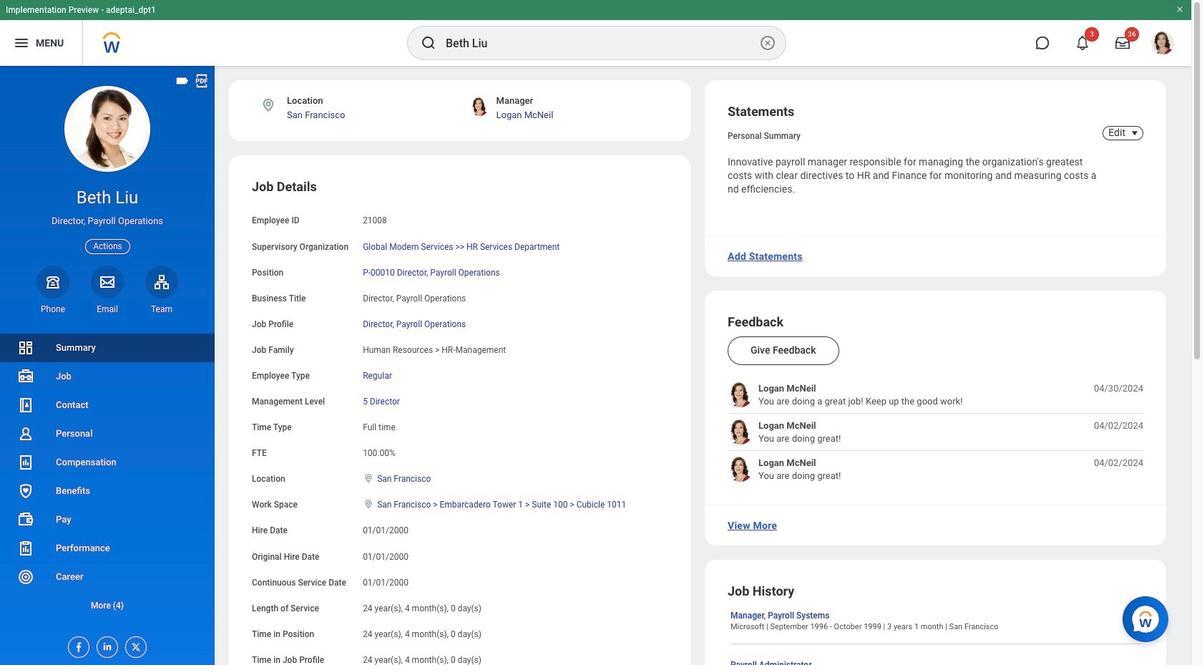 Task type: locate. For each thing, give the bounding box(es) containing it.
banner
[[0, 0, 1192, 66]]

0 vertical spatial employee's photo (logan mcneil) image
[[728, 383, 753, 408]]

view printable version (pdf) image
[[194, 73, 210, 89]]

0 vertical spatial location image
[[363, 473, 375, 483]]

performance image
[[17, 540, 34, 557]]

list
[[0, 334, 215, 620], [728, 383, 1144, 482]]

mail image
[[99, 273, 116, 290]]

2 vertical spatial employee's photo (logan mcneil) image
[[728, 457, 753, 482]]

x circle image
[[760, 34, 777, 52]]

contact image
[[17, 397, 34, 414]]

1 vertical spatial employee's photo (logan mcneil) image
[[728, 420, 753, 445]]

2 location image from the top
[[363, 499, 375, 509]]

notifications large image
[[1076, 36, 1090, 50]]

2 employee's photo (logan mcneil) image from the top
[[728, 420, 753, 445]]

1 vertical spatial location image
[[363, 499, 375, 509]]

navigation pane region
[[0, 66, 215, 665]]

group
[[252, 179, 668, 665]]

phone beth liu element
[[37, 303, 69, 315]]

inbox large image
[[1116, 36, 1130, 50]]

profile logan mcneil image
[[1152, 31, 1175, 57]]

search image
[[420, 34, 437, 52]]

team beth liu element
[[145, 303, 178, 315]]

facebook image
[[69, 637, 84, 653]]

location image
[[363, 473, 375, 483], [363, 499, 375, 509]]

x image
[[126, 637, 142, 653]]

personal summary element
[[728, 128, 801, 141]]

caret down image
[[1127, 127, 1144, 139]]

linkedin image
[[97, 637, 113, 652]]

job image
[[17, 368, 34, 385]]

1 horizontal spatial list
[[728, 383, 1144, 482]]

1 location image from the top
[[363, 473, 375, 483]]

employee's photo (logan mcneil) image
[[728, 383, 753, 408], [728, 420, 753, 445], [728, 457, 753, 482]]



Task type: vqa. For each thing, say whether or not it's contained in the screenshot.
View printable version (PDF) icon
yes



Task type: describe. For each thing, give the bounding box(es) containing it.
email beth liu element
[[91, 303, 124, 315]]

location image
[[261, 97, 276, 113]]

phone image
[[43, 273, 63, 290]]

career image
[[17, 568, 34, 586]]

compensation image
[[17, 454, 34, 471]]

summary image
[[17, 339, 34, 357]]

pay image
[[17, 511, 34, 528]]

justify image
[[13, 34, 30, 52]]

benefits image
[[17, 483, 34, 500]]

1 employee's photo (logan mcneil) image from the top
[[728, 383, 753, 408]]

close environment banner image
[[1176, 5, 1185, 14]]

full time element
[[363, 420, 396, 432]]

tag image
[[175, 73, 190, 89]]

Search Workday  search field
[[446, 27, 757, 59]]

0 horizontal spatial list
[[0, 334, 215, 620]]

3 employee's photo (logan mcneil) image from the top
[[728, 457, 753, 482]]

personal image
[[17, 425, 34, 442]]

view team image
[[153, 273, 170, 290]]



